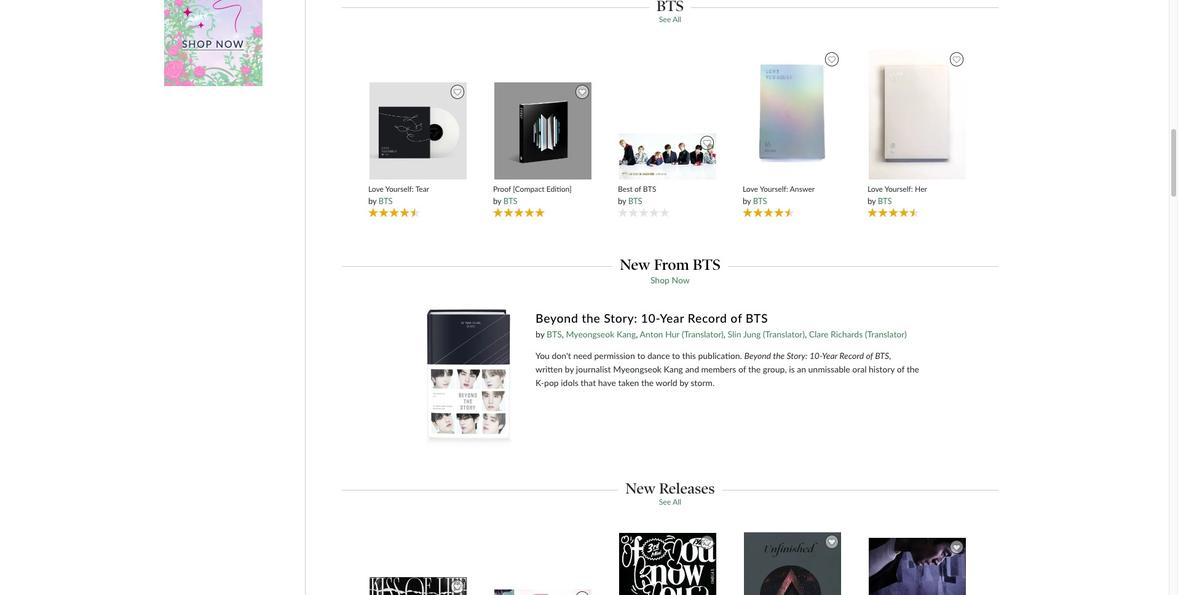 Task type: vqa. For each thing, say whether or not it's contained in the screenshot.
Barbie Collector Dolls Link
no



Task type: describe. For each thing, give the bounding box(es) containing it.
proof [compact edition] image
[[494, 82, 593, 180]]

love yourself: tear link
[[369, 185, 469, 194]]

anton hur (translator) link
[[640, 329, 724, 340]]

richards
[[831, 329, 863, 340]]

miraculous brothers [original soundtrack] image
[[869, 538, 967, 596]]

bts link for love yourself: answer
[[754, 196, 768, 206]]

beyond the story: 10-year record of bts link
[[536, 311, 921, 328]]

love yourself: her image
[[869, 50, 967, 180]]

1 all from the top
[[673, 15, 682, 24]]

and
[[686, 364, 700, 375]]

2 (translator) from the left
[[764, 329, 805, 340]]

, left slin
[[724, 329, 726, 340]]

kang inside beyond the story: 10-year record of bts by bts , myeongseok kang , anton hur (translator) , slin jung (translator) , clare richards (translator)
[[617, 329, 636, 340]]

beyond inside beyond the story: 10-year record of bts by bts , myeongseok kang , anton hur (translator) , slin jung (translator) , clare richards (translator)
[[536, 311, 579, 325]]

love for love yourself: tear by bts
[[369, 185, 384, 194]]

best
[[618, 185, 633, 194]]

all inside new releases see all
[[673, 498, 682, 507]]

bts up don't
[[547, 329, 562, 340]]

record inside beyond the story: 10-year record of bts by bts , myeongseok kang , anton hur (translator) , slin jung (translator) , clare richards (translator)
[[688, 311, 728, 325]]

need
[[574, 351, 592, 361]]

bts up history
[[876, 351, 890, 361]]

yourself: for love yourself: tear by bts
[[386, 185, 414, 194]]

2 see all link from the top
[[659, 498, 682, 507]]

1 horizontal spatial 10-
[[810, 351, 823, 361]]

don't
[[552, 351, 572, 361]]

dance
[[648, 351, 670, 361]]

bts link for proof [compact edition]
[[504, 196, 518, 206]]

now
[[672, 275, 690, 286]]

bts link for love yourself: her
[[879, 196, 893, 206]]

by down and
[[680, 378, 689, 388]]

born to be xx image
[[369, 577, 468, 596]]

idols
[[561, 378, 579, 388]]

love yourself: tear image
[[369, 82, 468, 180]]

, inside , written by journalist myeongseok kang and members of the group, is an unmissable oral history of the k-pop idols that have taken the world by storm.
[[890, 351, 892, 361]]

of up oral
[[867, 351, 874, 361]]

new for new releases
[[626, 480, 656, 498]]

this
[[683, 351, 696, 361]]

3 (translator) from the left
[[866, 329, 908, 340]]

permission
[[595, 351, 636, 361]]

the inside beyond the story: 10-year record of bts by bts , myeongseok kang , anton hur (translator) , slin jung (translator) , clare richards (translator)
[[582, 311, 601, 325]]

1 see from the top
[[659, 15, 671, 24]]

yourself: for love yourself: answer by bts
[[760, 185, 789, 194]]

, written by journalist myeongseok kang and members of the group, is an unmissable oral history of the k-pop idols that have taken the world by storm.
[[536, 351, 920, 388]]

new releases see all
[[626, 480, 715, 507]]

history
[[869, 364, 895, 375]]

unmissable
[[809, 364, 851, 375]]

new from bts shop now
[[620, 256, 721, 286]]

the left "group,"
[[749, 364, 761, 375]]

proof [compact edition] link
[[493, 185, 594, 194]]

beyond the story: 10-year record of bts image
[[421, 307, 518, 452]]

members
[[702, 364, 737, 375]]

the up "group,"
[[774, 351, 785, 361]]

the right taken
[[642, 378, 654, 388]]

is
[[790, 364, 795, 375]]

story: inside beyond the story: 10-year record of bts by bts , myeongseok kang , anton hur (translator) , slin jung (translator) , clare richards (translator)
[[604, 311, 638, 325]]

taken
[[619, 378, 640, 388]]

1 to from the left
[[638, 351, 646, 361]]

bts right best
[[644, 185, 657, 194]]

jung
[[744, 329, 761, 340]]

world
[[656, 378, 678, 388]]

best of bts link
[[618, 185, 718, 194]]

oral
[[853, 364, 867, 375]]

kang inside , written by journalist myeongseok kang and members of the group, is an unmissable oral history of the k-pop idols that have taken the world by storm.
[[664, 364, 684, 375]]

group,
[[763, 364, 787, 375]]

see all
[[659, 15, 682, 24]]

edition]
[[547, 185, 572, 194]]

releases
[[660, 480, 715, 498]]

bts down best
[[629, 196, 643, 206]]

iykyk image
[[619, 533, 718, 596]]

answer
[[790, 185, 815, 194]]

, up don't
[[562, 329, 564, 340]]

love yourself: tear by bts
[[369, 185, 430, 206]]

clare
[[810, 329, 829, 340]]

publication.
[[699, 351, 743, 361]]

best of bts image
[[619, 133, 718, 180]]

1 see all link from the top
[[659, 15, 682, 24]]

of inside beyond the story: 10-year record of bts by bts , myeongseok kang , anton hur (translator) , slin jung (translator) , clare richards (translator)
[[731, 311, 743, 325]]

by inside beyond the story: 10-year record of bts by bts , myeongseok kang , anton hur (translator) , slin jung (translator) , clare richards (translator)
[[536, 329, 545, 340]]



Task type: locate. For each thing, give the bounding box(es) containing it.
10- up unmissable
[[810, 351, 823, 361]]

1 horizontal spatial love
[[743, 185, 759, 194]]

bts down proof
[[504, 196, 518, 206]]

1 horizontal spatial to
[[673, 351, 681, 361]]

beyond
[[536, 311, 579, 325], [745, 351, 772, 361]]

, left anton
[[636, 329, 638, 340]]

the
[[582, 311, 601, 325], [774, 351, 785, 361], [749, 364, 761, 375], [907, 364, 920, 375], [642, 378, 654, 388]]

bts right from
[[693, 256, 721, 274]]

bts inside 'love yourself: tear by bts'
[[379, 196, 393, 206]]

3 yourself: from the left
[[885, 185, 914, 194]]

storm.
[[691, 378, 715, 388]]

written
[[536, 364, 563, 375]]

1 vertical spatial year
[[823, 351, 838, 361]]

love yourself: answer by bts
[[743, 185, 815, 206]]

clare richards (translator) link
[[810, 329, 908, 340]]

0 vertical spatial record
[[688, 311, 728, 325]]

myeongseok up need
[[566, 329, 615, 340]]

2 horizontal spatial love
[[868, 185, 884, 194]]

of
[[635, 185, 642, 194], [731, 311, 743, 325], [867, 351, 874, 361], [739, 364, 747, 375], [898, 364, 905, 375]]

1 love from the left
[[369, 185, 384, 194]]

of right members
[[739, 364, 747, 375]]

1 vertical spatial 10-
[[810, 351, 823, 361]]

1 horizontal spatial (translator)
[[764, 329, 805, 340]]

0 horizontal spatial beyond
[[536, 311, 579, 325]]

myeongseok up taken
[[614, 364, 662, 375]]

love yourself: her link
[[868, 185, 968, 194]]

you
[[536, 351, 550, 361]]

10-
[[641, 311, 660, 325], [810, 351, 823, 361]]

story: up an
[[787, 351, 808, 361]]

0 horizontal spatial yourself:
[[386, 185, 414, 194]]

0 vertical spatial beyond
[[536, 311, 579, 325]]

by inside love yourself: her by bts
[[868, 196, 876, 206]]

record up oral
[[840, 351, 865, 361]]

by down love yourself: answer link
[[743, 196, 752, 206]]

10- up anton
[[641, 311, 660, 325]]

beyond up don't
[[536, 311, 579, 325]]

2 love from the left
[[743, 185, 759, 194]]

0 horizontal spatial record
[[688, 311, 728, 325]]

kang up 'world'
[[664, 364, 684, 375]]

see
[[659, 15, 671, 24], [659, 498, 671, 507]]

0 horizontal spatial to
[[638, 351, 646, 361]]

by down love yourself: her link
[[868, 196, 876, 206]]

tear
[[416, 185, 430, 194]]

2 all from the top
[[673, 498, 682, 507]]

(translator) up you don't need permission to dance to this publication. beyond the story: 10-year record of bts
[[682, 329, 724, 340]]

1 vertical spatial beyond
[[745, 351, 772, 361]]

1 vertical spatial myeongseok
[[614, 364, 662, 375]]

proof
[[493, 185, 511, 194]]

1 horizontal spatial beyond
[[745, 351, 772, 361]]

0 vertical spatial story:
[[604, 311, 638, 325]]

0 vertical spatial 10-
[[641, 311, 660, 325]]

bts inside new from bts shop now
[[693, 256, 721, 274]]

story: up myeongseok kang link
[[604, 311, 638, 325]]

1 horizontal spatial story:
[[787, 351, 808, 361]]

that
[[581, 378, 596, 388]]

1 vertical spatial new
[[626, 480, 656, 498]]

(translator)
[[682, 329, 724, 340], [764, 329, 805, 340], [866, 329, 908, 340]]

yourself: inside love yourself: her by bts
[[885, 185, 914, 194]]

bts link down best
[[629, 196, 643, 206]]

bts inside love yourself: her by bts
[[879, 196, 893, 206]]

1 vertical spatial record
[[840, 351, 865, 361]]

of right history
[[898, 364, 905, 375]]

love yourself: answer image
[[744, 50, 843, 180]]

0 vertical spatial see all link
[[659, 15, 682, 24]]

bts up jung
[[746, 311, 769, 325]]

1 horizontal spatial year
[[823, 351, 838, 361]]

best of bts by bts
[[618, 185, 657, 206]]

slin
[[728, 329, 742, 340]]

myeongseok kang link
[[566, 329, 636, 340]]

love inside love yourself: her by bts
[[868, 185, 884, 194]]

0 horizontal spatial (translator)
[[682, 329, 724, 340]]

0 vertical spatial all
[[673, 15, 682, 24]]

shop now link
[[651, 275, 690, 286]]

3 love from the left
[[868, 185, 884, 194]]

love for love yourself: her by bts
[[868, 185, 884, 194]]

bts link for beyond the story: 10-year record of bts
[[547, 329, 562, 340]]

, left clare
[[805, 329, 807, 340]]

(translator) right jung
[[764, 329, 805, 340]]

bts link for best of bts
[[629, 196, 643, 206]]

0 horizontal spatial kang
[[617, 329, 636, 340]]

by down proof
[[493, 196, 502, 206]]

bts inside proof [compact edition] by bts
[[504, 196, 518, 206]]

love yourself: answer link
[[743, 185, 843, 194]]

1 vertical spatial see all link
[[659, 498, 682, 507]]

yourself: left 'tear' on the top left of the page
[[386, 185, 414, 194]]

bts link up don't
[[547, 329, 562, 340]]

bts link down love yourself: tear link
[[379, 196, 393, 206]]

by
[[369, 196, 377, 206], [493, 196, 502, 206], [618, 196, 627, 206], [743, 196, 752, 206], [868, 196, 876, 206], [536, 329, 545, 340], [565, 364, 574, 375], [680, 378, 689, 388]]

new left from
[[620, 256, 651, 274]]

bts link down proof
[[504, 196, 518, 206]]

kang up 'permission' at the right bottom of page
[[617, 329, 636, 340]]

yourself: for love yourself: her by bts
[[885, 185, 914, 194]]

love inside love yourself: answer by bts
[[743, 185, 759, 194]]

see inside new releases see all
[[659, 498, 671, 507]]

by up the 'you'
[[536, 329, 545, 340]]

of right best
[[635, 185, 642, 194]]

0 vertical spatial see
[[659, 15, 671, 24]]

the up myeongseok kang link
[[582, 311, 601, 325]]

by inside proof [compact edition] by bts
[[493, 196, 502, 206]]

by inside the best of bts by bts
[[618, 196, 627, 206]]

all
[[673, 15, 682, 24], [673, 498, 682, 507]]

by up idols
[[565, 364, 574, 375]]

,
[[562, 329, 564, 340], [636, 329, 638, 340], [724, 329, 726, 340], [805, 329, 807, 340], [890, 351, 892, 361]]

new left releases at the right of page
[[626, 480, 656, 498]]

record
[[688, 311, 728, 325], [840, 351, 865, 361]]

bts inside love yourself: answer by bts
[[754, 196, 768, 206]]

love left "her"
[[868, 185, 884, 194]]

0 vertical spatial year
[[660, 311, 685, 325]]

yourself: left "her"
[[885, 185, 914, 194]]

love
[[369, 185, 384, 194], [743, 185, 759, 194], [868, 185, 884, 194]]

new
[[620, 256, 651, 274], [626, 480, 656, 498]]

new inside new from bts shop now
[[620, 256, 651, 274]]

new inside new releases see all
[[626, 480, 656, 498]]

by inside love yourself: answer by bts
[[743, 196, 752, 206]]

bts down love yourself: answer link
[[754, 196, 768, 206]]

bts link
[[379, 196, 393, 206], [504, 196, 518, 206], [629, 196, 643, 206], [754, 196, 768, 206], [879, 196, 893, 206], [547, 329, 562, 340]]

kang
[[617, 329, 636, 340], [664, 364, 684, 375]]

love yourself: her by bts
[[868, 185, 928, 206]]

year up unmissable
[[823, 351, 838, 361]]

1 vertical spatial kang
[[664, 364, 684, 375]]

k-
[[536, 378, 545, 388]]

year up hur
[[660, 311, 685, 325]]

love left 'tear' on the top left of the page
[[369, 185, 384, 194]]

pop
[[545, 378, 559, 388]]

the right history
[[907, 364, 920, 375]]

2 horizontal spatial (translator)
[[866, 329, 908, 340]]

proof [compact edition] by bts
[[493, 185, 572, 206]]

of up slin
[[731, 311, 743, 325]]

love for love yourself: answer by bts
[[743, 185, 759, 194]]

see you in my 19th life [original tv soundtrack] image
[[494, 589, 593, 596]]

1 vertical spatial all
[[673, 498, 682, 507]]

to left dance
[[638, 351, 646, 361]]

yourself: inside 'love yourself: tear by bts'
[[386, 185, 414, 194]]

an
[[798, 364, 807, 375]]

yourself:
[[386, 185, 414, 194], [760, 185, 789, 194], [885, 185, 914, 194]]

0 vertical spatial myeongseok
[[566, 329, 615, 340]]

by inside 'love yourself: tear by bts'
[[369, 196, 377, 206]]

yourself: left 'answer'
[[760, 185, 789, 194]]

hur
[[666, 329, 680, 340]]

her
[[916, 185, 928, 194]]

0 horizontal spatial 10-
[[641, 311, 660, 325]]

to left "this"
[[673, 351, 681, 361]]

shop
[[651, 275, 670, 286]]

story:
[[604, 311, 638, 325], [787, 351, 808, 361]]

advertisement element
[[165, 0, 263, 86]]

[compact
[[513, 185, 545, 194]]

0 horizontal spatial story:
[[604, 311, 638, 325]]

, up history
[[890, 351, 892, 361]]

of inside the best of bts by bts
[[635, 185, 642, 194]]

1 horizontal spatial kang
[[664, 364, 684, 375]]

1 vertical spatial story:
[[787, 351, 808, 361]]

0 vertical spatial kang
[[617, 329, 636, 340]]

bts link for love yourself: tear
[[379, 196, 393, 206]]

record up anton hur (translator) link
[[688, 311, 728, 325]]

2 yourself: from the left
[[760, 185, 789, 194]]

myeongseok inside beyond the story: 10-year record of bts by bts , myeongseok kang , anton hur (translator) , slin jung (translator) , clare richards (translator)
[[566, 329, 615, 340]]

bts link down love yourself: her link
[[879, 196, 893, 206]]

anton
[[640, 329, 664, 340]]

by down best
[[618, 196, 627, 206]]

beyond the story: 10-year record of bts by bts , myeongseok kang , anton hur (translator) , slin jung (translator) , clare richards (translator)
[[536, 311, 908, 340]]

(translator) up history
[[866, 329, 908, 340]]

myeongseok
[[566, 329, 615, 340], [614, 364, 662, 375]]

myeongseok inside , written by journalist myeongseok kang and members of the group, is an unmissable oral history of the k-pop idols that have taken the world by storm.
[[614, 364, 662, 375]]

love left 'answer'
[[743, 185, 759, 194]]

1 vertical spatial see
[[659, 498, 671, 507]]

yourself: inside love yourself: answer by bts
[[760, 185, 789, 194]]

bts down love yourself: her link
[[879, 196, 893, 206]]

1 horizontal spatial yourself:
[[760, 185, 789, 194]]

1 (translator) from the left
[[682, 329, 724, 340]]

0 vertical spatial new
[[620, 256, 651, 274]]

see all link
[[659, 15, 682, 24], [659, 498, 682, 507]]

bts link down love yourself: answer link
[[754, 196, 768, 206]]

2 horizontal spatial yourself:
[[885, 185, 914, 194]]

2 see from the top
[[659, 498, 671, 507]]

1 horizontal spatial record
[[840, 351, 865, 361]]

10- inside beyond the story: 10-year record of bts by bts , myeongseok kang , anton hur (translator) , slin jung (translator) , clare richards (translator)
[[641, 311, 660, 325]]

year inside beyond the story: 10-year record of bts by bts , myeongseok kang , anton hur (translator) , slin jung (translator) , clare richards (translator)
[[660, 311, 685, 325]]

love inside 'love yourself: tear by bts'
[[369, 185, 384, 194]]

have
[[599, 378, 617, 388]]

new for new from bts
[[620, 256, 651, 274]]

0 horizontal spatial year
[[660, 311, 685, 325]]

year
[[660, 311, 685, 325], [823, 351, 838, 361]]

bts
[[644, 185, 657, 194], [379, 196, 393, 206], [504, 196, 518, 206], [629, 196, 643, 206], [754, 196, 768, 206], [879, 196, 893, 206], [693, 256, 721, 274], [746, 311, 769, 325], [547, 329, 562, 340], [876, 351, 890, 361]]

by down love yourself: tear link
[[369, 196, 377, 206]]

unfinished image
[[744, 533, 843, 596]]

to
[[638, 351, 646, 361], [673, 351, 681, 361]]

bts down love yourself: tear link
[[379, 196, 393, 206]]

beyond up "group,"
[[745, 351, 772, 361]]

1 yourself: from the left
[[386, 185, 414, 194]]

you don't need permission to dance to this publication. beyond the story: 10-year record of bts
[[536, 351, 890, 361]]

2 to from the left
[[673, 351, 681, 361]]

slin jung (translator) link
[[728, 329, 805, 340]]

journalist
[[576, 364, 611, 375]]

0 horizontal spatial love
[[369, 185, 384, 194]]

from
[[655, 256, 690, 274]]



